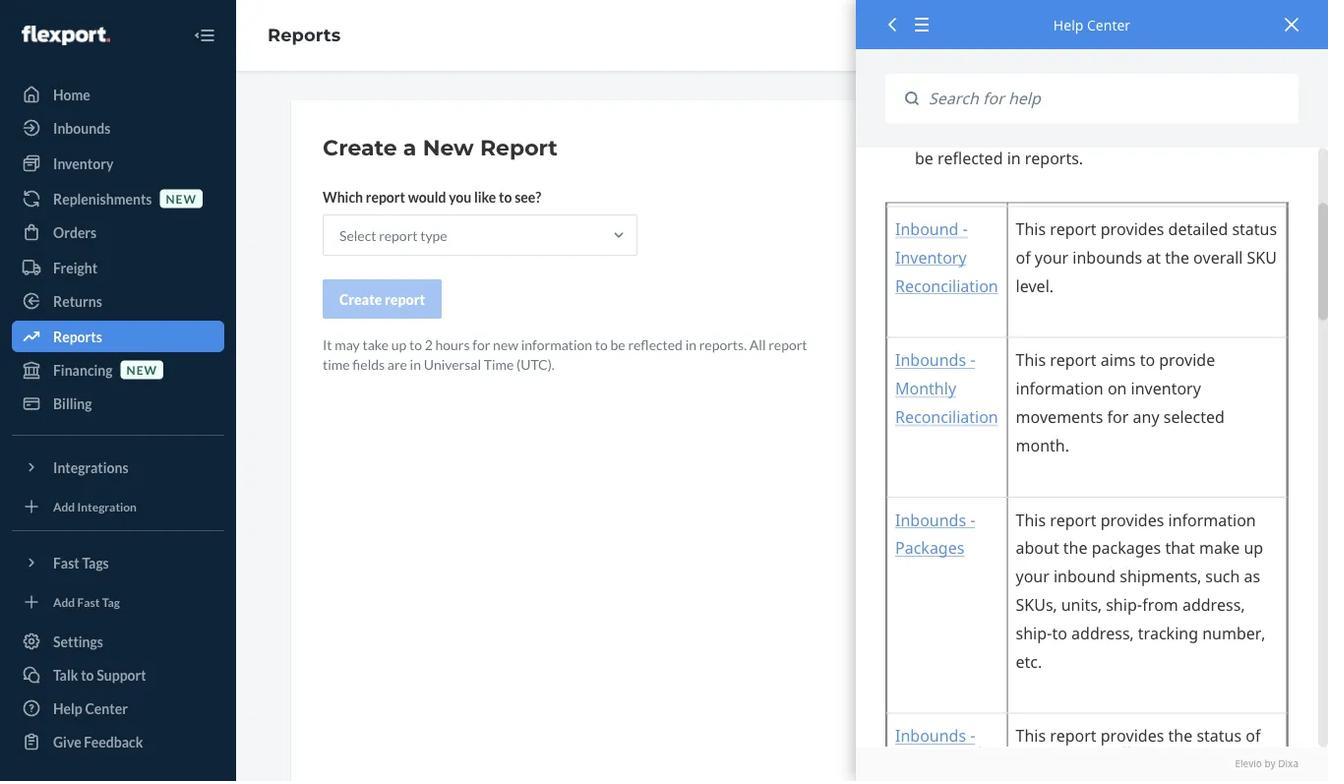 Task type: locate. For each thing, give the bounding box(es) containing it.
credits
[[973, 270, 1018, 287]]

- for inbounds - inventory reconciliation
[[984, 359, 989, 375]]

1 vertical spatial a
[[1148, 167, 1155, 184]]

0 vertical spatial reports link
[[268, 24, 341, 46]]

help down the report glossary
[[988, 167, 1016, 184]]

new up the billing link
[[127, 363, 158, 377]]

1 vertical spatial storage
[[1091, 733, 1138, 749]]

-
[[966, 270, 971, 287], [969, 314, 974, 331], [984, 359, 989, 375], [984, 403, 989, 420], [984, 447, 989, 464], [984, 492, 989, 508], [987, 536, 992, 553], [987, 580, 992, 597], [987, 624, 992, 641], [987, 688, 992, 705], [1032, 733, 1037, 749]]

inbounds - shipping plan reconciliation
[[925, 492, 1162, 508]]

reports.
[[699, 336, 747, 353]]

are
[[388, 356, 407, 372]]

lot
[[994, 580, 1014, 597], [994, 624, 1014, 641]]

0 vertical spatial add
[[53, 499, 75, 514]]

lot inside inventory - lot tracking and fefo (single product)
[[994, 624, 1014, 641]]

0 horizontal spatial help
[[53, 700, 82, 717]]

a
[[403, 134, 417, 161], [1148, 167, 1155, 184]]

details.
[[1058, 186, 1101, 203]]

- down claims - claims submitted
[[984, 359, 989, 375]]

introduction to reporting
[[925, 226, 1080, 243]]

introduction to reporting button
[[922, 213, 1242, 257]]

and inside visit these help center articles to get a description of the report and column details.
[[986, 186, 1008, 203]]

get
[[1126, 167, 1146, 184]]

0 vertical spatial reports
[[268, 24, 341, 46]]

fast
[[53, 555, 79, 571], [77, 595, 100, 609]]

billing inside the billing link
[[53, 395, 92, 412]]

0 vertical spatial help
[[1054, 15, 1084, 34]]

- left units
[[987, 688, 992, 705]]

2 add from the top
[[53, 595, 75, 609]]

- for inventory - lot tracking and fefo (all products)
[[987, 580, 992, 597]]

report up the select report type
[[366, 188, 405, 205]]

1 horizontal spatial help center
[[1054, 15, 1131, 34]]

2 horizontal spatial center
[[1087, 15, 1131, 34]]

fefo for (single
[[1094, 624, 1128, 641]]

all
[[750, 336, 766, 353]]

0 vertical spatial in
[[686, 336, 697, 353]]

center inside visit these help center articles to get a description of the report and column details.
[[1019, 167, 1061, 184]]

column
[[1011, 186, 1055, 203]]

- inside inventory - lot tracking and fefo (single product)
[[987, 624, 992, 641]]

new up orders link
[[166, 191, 197, 206]]

it
[[323, 336, 332, 353]]

0 vertical spatial and
[[986, 186, 1008, 203]]

inbounds up the inbounds - packages
[[925, 403, 982, 420]]

(all
[[1131, 580, 1149, 597]]

fefo inside inventory - lot tracking and fefo (single product)
[[1094, 624, 1128, 641]]

fefo
[[1094, 580, 1128, 597], [1094, 624, 1128, 641]]

inbounds - inventory reconciliation
[[925, 359, 1139, 375]]

report
[[944, 186, 983, 203], [366, 188, 405, 205], [379, 227, 418, 244], [385, 291, 425, 308], [769, 336, 808, 353]]

reconciliation for inbounds - inventory reconciliation
[[1053, 359, 1139, 375]]

2 vertical spatial center
[[85, 700, 128, 717]]

tracking for (single
[[1017, 624, 1066, 641]]

0 vertical spatial a
[[403, 134, 417, 161]]

1 horizontal spatial billing
[[925, 270, 963, 287]]

new
[[166, 191, 197, 206], [493, 336, 519, 353], [127, 363, 158, 377]]

billing for billing - credits report
[[925, 270, 963, 287]]

a left new
[[403, 134, 417, 161]]

inbounds inside "button"
[[925, 447, 982, 464]]

- left monthly
[[984, 403, 989, 420]]

financing
[[53, 362, 113, 378]]

1 vertical spatial fast
[[77, 595, 100, 609]]

claims down billing - credits report
[[925, 314, 966, 331]]

would
[[408, 188, 446, 205]]

inventory details - reserve storage button
[[922, 719, 1242, 764]]

fefo left (single
[[1094, 624, 1128, 641]]

help up give
[[53, 700, 82, 717]]

storage inside inventory details - reserve storage button
[[1091, 733, 1138, 749]]

2 vertical spatial and
[[1069, 624, 1091, 641]]

- up inventory - units in long term storage
[[987, 624, 992, 641]]

lot for inventory - lot tracking and fefo (all products)
[[994, 580, 1014, 597]]

introduction
[[925, 226, 1002, 243]]

- for inbounds - packages
[[984, 447, 989, 464]]

inbounds down home
[[53, 120, 111, 136]]

inventory left details
[[925, 733, 984, 749]]

- left credits
[[966, 270, 971, 287]]

home link
[[12, 79, 224, 110]]

help center inside 'link'
[[53, 700, 128, 717]]

report inside visit these help center articles to get a description of the report and column details.
[[944, 186, 983, 203]]

1 add from the top
[[53, 499, 75, 514]]

center down talk to support
[[85, 700, 128, 717]]

0 horizontal spatial help center
[[53, 700, 128, 717]]

it may take up to 2 hours for new information to be reflected in reports. all report time fields are in universal time (utc).
[[323, 336, 808, 372]]

articles
[[1064, 167, 1108, 184]]

billing inside billing - credits report button
[[925, 270, 963, 287]]

tags
[[82, 555, 109, 571]]

- down inventory - levels today
[[987, 580, 992, 597]]

storage right the term
[[1109, 688, 1155, 705]]

- inside "button"
[[984, 447, 989, 464]]

0 horizontal spatial report
[[480, 134, 558, 161]]

0 vertical spatial fefo
[[1094, 580, 1128, 597]]

inventory up replenishments
[[53, 155, 114, 172]]

add inside add integration link
[[53, 499, 75, 514]]

2 lot from the top
[[994, 624, 1014, 641]]

new up time
[[493, 336, 519, 353]]

report right all
[[769, 336, 808, 353]]

inventory - lot tracking and fefo (single product)
[[925, 624, 1170, 661]]

new inside it may take up to 2 hours for new information to be reflected in reports. all report time fields are in universal time (utc).
[[493, 336, 519, 353]]

create report
[[340, 291, 425, 308]]

2 tracking from the top
[[1017, 624, 1066, 641]]

to left the reporting
[[1004, 226, 1017, 243]]

report up up
[[385, 291, 425, 308]]

new for financing
[[127, 363, 158, 377]]

dixa
[[1279, 758, 1299, 771]]

inbounds - monthly reconciliation
[[925, 403, 1132, 420]]

0 horizontal spatial reports
[[53, 328, 102, 345]]

1 horizontal spatial center
[[1019, 167, 1061, 184]]

reconciliation down inbounds - inventory reconciliation button
[[1046, 403, 1132, 420]]

0 vertical spatial tracking
[[1017, 580, 1066, 597]]

new
[[423, 134, 474, 161]]

1 vertical spatial create
[[340, 291, 382, 308]]

elevio by dixa link
[[886, 758, 1299, 772]]

fast inside add fast tag link
[[77, 595, 100, 609]]

0 horizontal spatial center
[[85, 700, 128, 717]]

0 vertical spatial new
[[166, 191, 197, 206]]

0 vertical spatial fast
[[53, 555, 79, 571]]

2 vertical spatial in
[[1029, 688, 1041, 705]]

2 vertical spatial new
[[127, 363, 158, 377]]

add up 'settings'
[[53, 595, 75, 609]]

levels
[[994, 536, 1032, 553]]

product)
[[925, 644, 977, 661]]

report down the reporting
[[1021, 270, 1063, 287]]

report up see?
[[480, 134, 558, 161]]

claims down credits
[[976, 314, 1017, 331]]

billing down financing
[[53, 395, 92, 412]]

help center up the "search" search box
[[1054, 15, 1131, 34]]

1 vertical spatial in
[[410, 356, 421, 372]]

2 fefo from the top
[[1094, 624, 1128, 641]]

2 vertical spatial reconciliation
[[1076, 492, 1162, 508]]

orders link
[[12, 217, 224, 248]]

visit these help center articles to get a description of the report and column details.
[[922, 167, 1241, 203]]

freight
[[53, 259, 97, 276]]

in left 'long' on the right bottom of page
[[1029, 688, 1041, 705]]

create inside button
[[340, 291, 382, 308]]

1 horizontal spatial in
[[686, 336, 697, 353]]

1 horizontal spatial reports link
[[268, 24, 341, 46]]

inbounds left packages
[[925, 447, 982, 464]]

1 vertical spatial reconciliation
[[1046, 403, 1132, 420]]

add left integration
[[53, 499, 75, 514]]

0 horizontal spatial new
[[127, 363, 158, 377]]

- left the shipping
[[984, 492, 989, 508]]

0 vertical spatial create
[[323, 134, 397, 161]]

inventory for inventory - lot tracking and fefo (single product)
[[925, 624, 984, 641]]

inbounds for inbounds - packages
[[925, 447, 982, 464]]

replenishments
[[53, 190, 152, 207]]

select report type
[[340, 227, 447, 244]]

1 vertical spatial lot
[[994, 624, 1014, 641]]

to
[[1111, 167, 1124, 184], [499, 188, 512, 205], [1004, 226, 1017, 243], [409, 336, 422, 353], [595, 336, 608, 353], [81, 667, 94, 683]]

tracking for (all
[[1017, 580, 1066, 597]]

and left column
[[986, 186, 1008, 203]]

in left reports.
[[686, 336, 697, 353]]

inventory - lot tracking and fefo (all products)
[[925, 580, 1210, 597]]

2 horizontal spatial in
[[1029, 688, 1041, 705]]

help up the "search" search box
[[1054, 15, 1084, 34]]

inventory left levels
[[925, 536, 984, 553]]

billing for billing
[[53, 395, 92, 412]]

report up these
[[922, 134, 985, 155]]

1 tracking from the top
[[1017, 580, 1066, 597]]

create up which
[[323, 134, 397, 161]]

take
[[363, 336, 389, 353]]

see?
[[515, 188, 541, 205]]

center up column
[[1019, 167, 1061, 184]]

help center up give feedback
[[53, 700, 128, 717]]

inbounds for inbounds - inventory reconciliation
[[925, 359, 982, 375]]

fast left the tags
[[53, 555, 79, 571]]

0 vertical spatial lot
[[994, 580, 1014, 597]]

report down these
[[944, 186, 983, 203]]

tracking down inventory - lot tracking and fefo (all products)
[[1017, 624, 1066, 641]]

fefo left (all
[[1094, 580, 1128, 597]]

inventory for inventory - levels today
[[925, 536, 984, 553]]

reconciliation down the inbounds - packages "button"
[[1076, 492, 1162, 508]]

tag
[[102, 595, 120, 609]]

1 horizontal spatial claims
[[976, 314, 1017, 331]]

add
[[53, 499, 75, 514], [53, 595, 75, 609]]

1 vertical spatial add
[[53, 595, 75, 609]]

report left type
[[379, 227, 418, 244]]

flexport logo image
[[22, 26, 110, 45]]

1 horizontal spatial reports
[[268, 24, 341, 46]]

1 horizontal spatial a
[[1148, 167, 1155, 184]]

and down inventory - lot tracking and fefo (all products) button at right bottom
[[1069, 624, 1091, 641]]

inventory down inventory - levels today
[[925, 580, 984, 597]]

0 vertical spatial storage
[[1109, 688, 1155, 705]]

reconciliation for inbounds - monthly reconciliation
[[1046, 403, 1132, 420]]

0 horizontal spatial reports link
[[12, 321, 224, 352]]

0 horizontal spatial billing
[[53, 395, 92, 412]]

center inside 'link'
[[85, 700, 128, 717]]

create
[[323, 134, 397, 161], [340, 291, 382, 308]]

0 horizontal spatial in
[[410, 356, 421, 372]]

0 vertical spatial reconciliation
[[1053, 359, 1139, 375]]

report inside it may take up to 2 hours for new information to be reflected in reports. all report time fields are in universal time (utc).
[[769, 336, 808, 353]]

home
[[53, 86, 90, 103]]

billing
[[925, 270, 963, 287], [53, 395, 92, 412]]

a right get
[[1148, 167, 1155, 184]]

1 vertical spatial center
[[1019, 167, 1061, 184]]

2 horizontal spatial report
[[1021, 270, 1063, 287]]

inbounds down claims - claims submitted
[[925, 359, 982, 375]]

tracking inside inventory - lot tracking and fefo (single product)
[[1017, 624, 1066, 641]]

1 horizontal spatial new
[[166, 191, 197, 206]]

add inside add fast tag link
[[53, 595, 75, 609]]

returns link
[[12, 285, 224, 317]]

and for inventory - lot tracking and fefo (single product)
[[1069, 624, 1091, 641]]

long
[[1043, 688, 1072, 705]]

report for create a new report
[[480, 134, 558, 161]]

give feedback
[[53, 734, 143, 750]]

inbounds down the inbounds - packages
[[925, 492, 982, 508]]

0 vertical spatial billing
[[925, 270, 963, 287]]

create for create a new report
[[323, 134, 397, 161]]

visit
[[922, 167, 949, 184]]

reconciliation down claims - claims submitted button
[[1053, 359, 1139, 375]]

- down billing - credits report
[[969, 314, 974, 331]]

time
[[323, 356, 350, 372]]

1 vertical spatial tracking
[[1017, 624, 1066, 641]]

billing down the introduction
[[925, 270, 963, 287]]

1 vertical spatial new
[[493, 336, 519, 353]]

0 vertical spatial help center
[[1054, 15, 1131, 34]]

to left get
[[1111, 167, 1124, 184]]

storage inside inventory - units in long term storage button
[[1109, 688, 1155, 705]]

inventory for inventory
[[53, 155, 114, 172]]

center up the "search" search box
[[1087, 15, 1131, 34]]

lot down inventory - levels today
[[994, 580, 1014, 597]]

claims
[[925, 314, 966, 331], [976, 314, 1017, 331]]

1 vertical spatial help
[[988, 167, 1016, 184]]

inventory down product)
[[925, 688, 984, 705]]

report for billing - credits report
[[1021, 270, 1063, 287]]

- inside button
[[966, 270, 971, 287]]

0 horizontal spatial claims
[[925, 314, 966, 331]]

and down inventory - levels today button
[[1069, 580, 1091, 597]]

lot up units
[[994, 624, 1014, 641]]

- for inbounds - monthly reconciliation
[[984, 403, 989, 420]]

new for replenishments
[[166, 191, 197, 206]]

inventory inside inventory - lot tracking and fefo (single product)
[[925, 624, 984, 641]]

2 horizontal spatial new
[[493, 336, 519, 353]]

create up may on the left of the page
[[340, 291, 382, 308]]

1 fefo from the top
[[1094, 580, 1128, 597]]

- left packages
[[984, 447, 989, 464]]

2 vertical spatial help
[[53, 700, 82, 717]]

1 lot from the top
[[994, 580, 1014, 597]]

1 horizontal spatial help
[[988, 167, 1016, 184]]

settings link
[[12, 626, 224, 657]]

tracking down today
[[1017, 580, 1066, 597]]

inventory up product)
[[925, 624, 984, 641]]

1 vertical spatial and
[[1069, 580, 1091, 597]]

give
[[53, 734, 81, 750]]

and inside inventory - lot tracking and fefo (single product)
[[1069, 624, 1091, 641]]

1 vertical spatial help center
[[53, 700, 128, 717]]

- left levels
[[987, 536, 992, 553]]

1 vertical spatial fefo
[[1094, 624, 1128, 641]]

report inside create report button
[[385, 291, 425, 308]]

fast left tag
[[77, 595, 100, 609]]

inbounds
[[53, 120, 111, 136], [925, 359, 982, 375], [925, 403, 982, 420], [925, 447, 982, 464], [925, 492, 982, 508]]

integrations button
[[12, 452, 224, 483]]

in right 'are'
[[410, 356, 421, 372]]

storage up elevio by dixa link at the bottom of the page
[[1091, 733, 1138, 749]]

center
[[1087, 15, 1131, 34], [1019, 167, 1061, 184], [85, 700, 128, 717]]

report inside button
[[1021, 270, 1063, 287]]

1 vertical spatial billing
[[53, 395, 92, 412]]

help inside visit these help center articles to get a description of the report and column details.
[[988, 167, 1016, 184]]



Task type: describe. For each thing, give the bounding box(es) containing it.
integrations
[[53, 459, 129, 476]]

fast inside fast tags dropdown button
[[53, 555, 79, 571]]

billing - credits report button
[[922, 257, 1242, 301]]

report glossary
[[922, 134, 1069, 155]]

2
[[425, 336, 433, 353]]

lot for inventory - lot tracking and fefo (single product)
[[994, 624, 1014, 641]]

a inside visit these help center articles to get a description of the report and column details.
[[1148, 167, 1155, 184]]

- for billing - credits report
[[966, 270, 971, 287]]

universal
[[424, 356, 481, 372]]

- for claims - claims submitted
[[969, 314, 974, 331]]

select
[[340, 227, 376, 244]]

fast tags button
[[12, 547, 224, 579]]

create for create report
[[340, 291, 382, 308]]

talk to support
[[53, 667, 146, 683]]

products)
[[1152, 580, 1210, 597]]

monthly
[[992, 403, 1043, 420]]

inventory - units in long term storage button
[[922, 675, 1242, 719]]

0 horizontal spatial a
[[403, 134, 417, 161]]

inbounds - shipping plan reconciliation button
[[922, 478, 1242, 523]]

inventory for inventory details - reserve storage
[[925, 733, 984, 749]]

up
[[391, 336, 407, 353]]

today
[[1035, 536, 1070, 553]]

and for inventory - lot tracking and fefo (all products)
[[1069, 580, 1091, 597]]

- for inventory - lot tracking and fefo (single product)
[[987, 624, 992, 641]]

billing link
[[12, 388, 224, 419]]

reflected
[[628, 336, 683, 353]]

reporting
[[1020, 226, 1080, 243]]

by
[[1265, 758, 1276, 771]]

add integration link
[[12, 491, 224, 523]]

report for select report type
[[379, 227, 418, 244]]

- for inventory - units in long term storage
[[987, 688, 992, 705]]

claims - claims submitted button
[[922, 301, 1242, 345]]

like
[[474, 188, 496, 205]]

report for create report
[[385, 291, 425, 308]]

create a new report
[[323, 134, 558, 161]]

inbounds for inbounds - shipping plan reconciliation
[[925, 492, 982, 508]]

to right like
[[499, 188, 512, 205]]

1 vertical spatial reports link
[[12, 321, 224, 352]]

talk to support button
[[12, 659, 224, 691]]

report for which report would you like to see?
[[366, 188, 405, 205]]

in inside button
[[1029, 688, 1041, 705]]

1 vertical spatial reports
[[53, 328, 102, 345]]

add fast tag link
[[12, 587, 224, 618]]

feedback
[[84, 734, 143, 750]]

2 claims from the left
[[976, 314, 1017, 331]]

submitted
[[1020, 314, 1082, 331]]

orders
[[53, 224, 97, 241]]

inbounds - packages button
[[922, 434, 1242, 478]]

inventory - levels today button
[[922, 523, 1242, 567]]

1 horizontal spatial report
[[922, 134, 985, 155]]

to left be at the left top of the page
[[595, 336, 608, 353]]

inbounds for inbounds
[[53, 120, 111, 136]]

to left 2
[[409, 336, 422, 353]]

which
[[323, 188, 363, 205]]

may
[[335, 336, 360, 353]]

billing - credits report
[[925, 270, 1063, 287]]

1 claims from the left
[[925, 314, 966, 331]]

elevio by dixa
[[1236, 758, 1299, 771]]

inbounds link
[[12, 112, 224, 144]]

- for inbounds - shipping plan reconciliation
[[984, 492, 989, 508]]

inventory up monthly
[[992, 359, 1051, 375]]

inventory details - reserve storage
[[925, 733, 1138, 749]]

help center link
[[12, 693, 224, 724]]

be
[[611, 336, 626, 353]]

freight link
[[12, 252, 224, 283]]

close navigation image
[[193, 24, 217, 47]]

description
[[1158, 167, 1226, 184]]

inbounds - packages
[[925, 447, 1048, 464]]

glossary
[[990, 134, 1069, 155]]

integration
[[77, 499, 137, 514]]

help inside 'link'
[[53, 700, 82, 717]]

fast tags
[[53, 555, 109, 571]]

for
[[473, 336, 490, 353]]

inventory for inventory - lot tracking and fefo (all products)
[[925, 580, 984, 597]]

of
[[1229, 167, 1241, 184]]

inventory - lot tracking and fefo (all products) button
[[922, 567, 1242, 611]]

inventory for inventory - units in long term storage
[[925, 688, 984, 705]]

to right talk
[[81, 667, 94, 683]]

these
[[952, 167, 985, 184]]

packages
[[992, 447, 1048, 464]]

inventory - levels today
[[925, 536, 1070, 553]]

fefo for (all
[[1094, 580, 1128, 597]]

(utc).
[[517, 356, 555, 372]]

2 horizontal spatial help
[[1054, 15, 1084, 34]]

talk
[[53, 667, 78, 683]]

information
[[521, 336, 593, 353]]

settings
[[53, 633, 103, 650]]

hours
[[435, 336, 470, 353]]

- right details
[[1032, 733, 1037, 749]]

give feedback button
[[12, 726, 224, 758]]

inbounds - monthly reconciliation button
[[922, 390, 1242, 434]]

you
[[449, 188, 472, 205]]

0 vertical spatial center
[[1087, 15, 1131, 34]]

type
[[420, 227, 447, 244]]

plan
[[1046, 492, 1073, 508]]

reserve
[[1040, 733, 1089, 749]]

Search search field
[[919, 74, 1299, 123]]

add for add integration
[[53, 499, 75, 514]]

add fast tag
[[53, 595, 120, 609]]

to inside visit these help center articles to get a description of the report and column details.
[[1111, 167, 1124, 184]]

fields
[[353, 356, 385, 372]]

units
[[994, 688, 1027, 705]]

inbounds for inbounds - monthly reconciliation
[[925, 403, 982, 420]]

add for add fast tag
[[53, 595, 75, 609]]

details
[[987, 733, 1030, 749]]

time
[[484, 356, 514, 372]]

inventory link
[[12, 148, 224, 179]]

inventory - lot tracking and fefo (single product) button
[[922, 611, 1242, 675]]

- for inventory - levels today
[[987, 536, 992, 553]]



Task type: vqa. For each thing, say whether or not it's contained in the screenshot.
"tab list"
no



